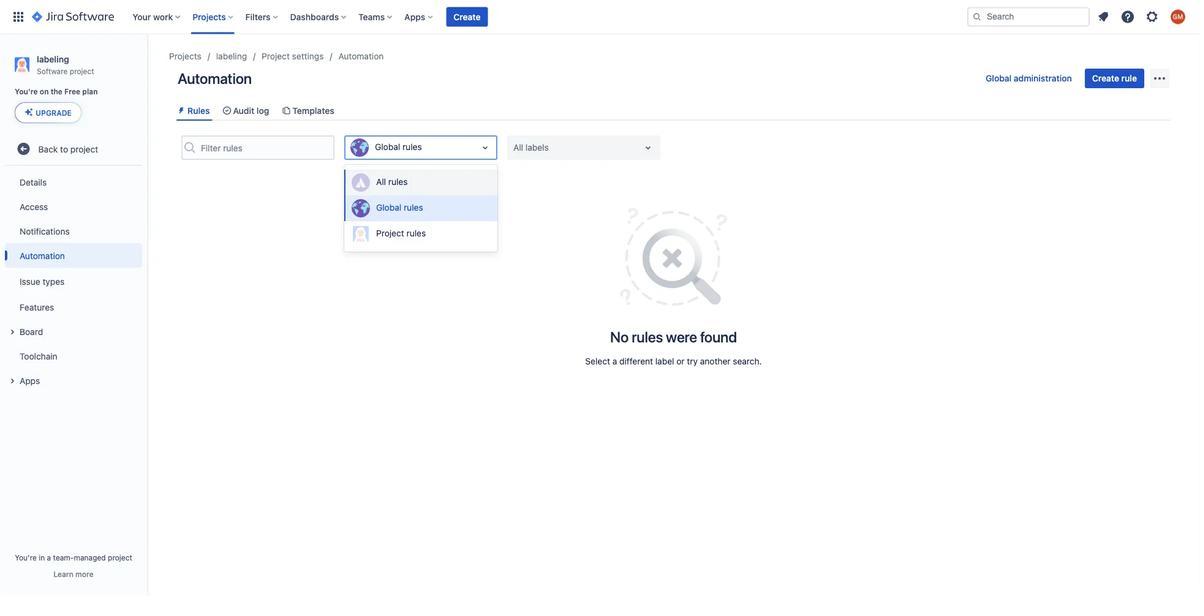 Task type: describe. For each thing, give the bounding box(es) containing it.
0 vertical spatial global
[[986, 73, 1012, 83]]

access link
[[5, 194, 142, 219]]

managed
[[74, 553, 106, 562]]

global administration link
[[979, 69, 1080, 88]]

search.
[[733, 357, 762, 367]]

you're for you're in a team-managed project
[[15, 553, 37, 562]]

create button
[[446, 7, 488, 27]]

you're on the free plan
[[15, 87, 98, 96]]

different
[[620, 357, 653, 367]]

details
[[20, 177, 47, 187]]

appswitcher icon image
[[11, 10, 26, 24]]

filters
[[246, 12, 271, 22]]

learn
[[54, 570, 73, 579]]

1 vertical spatial global
[[375, 142, 400, 152]]

create rule
[[1093, 73, 1138, 83]]

audit log
[[233, 105, 269, 116]]

banner containing your work
[[0, 0, 1201, 34]]

another
[[700, 357, 731, 367]]

plan
[[82, 87, 98, 96]]

project for project rules
[[376, 228, 404, 239]]

or
[[677, 357, 685, 367]]

help image
[[1121, 10, 1136, 24]]

project settings
[[262, 51, 324, 61]]

upgrade
[[36, 109, 72, 117]]

2 vertical spatial project
[[108, 553, 132, 562]]

label
[[656, 357, 675, 367]]

automation link for notifications
[[5, 243, 142, 268]]

apps button
[[401, 7, 438, 27]]

1 vertical spatial global rules
[[376, 203, 423, 213]]

software
[[37, 67, 68, 75]]

features
[[20, 302, 54, 312]]

expand image for apps
[[5, 374, 20, 389]]

learn more
[[54, 570, 94, 579]]

1 vertical spatial automation
[[178, 70, 252, 87]]

apps button
[[5, 369, 142, 393]]

project settings link
[[262, 49, 324, 64]]

search image
[[973, 12, 983, 22]]

back
[[38, 144, 58, 154]]

back to project
[[38, 144, 98, 154]]

all for all labels
[[514, 143, 523, 153]]

no rules were found
[[611, 329, 737, 346]]

settings
[[292, 51, 324, 61]]

to
[[60, 144, 68, 154]]

project for project settings
[[262, 51, 290, 61]]

Filter rules field
[[197, 137, 333, 159]]

dashboards
[[290, 12, 339, 22]]

your work
[[133, 12, 173, 22]]

access
[[20, 202, 48, 212]]

were
[[666, 329, 697, 346]]

2 open image from the left
[[641, 140, 656, 155]]

free
[[64, 87, 80, 96]]

audit
[[233, 105, 255, 116]]

audit log image
[[222, 106, 232, 116]]

project rules
[[376, 228, 426, 239]]

project for back to project
[[70, 144, 98, 154]]

features link
[[5, 295, 142, 319]]

administration
[[1014, 73, 1073, 83]]

tab list containing rules
[[172, 101, 1176, 121]]

team-
[[53, 553, 74, 562]]

rules image
[[177, 106, 186, 116]]

labeling for labeling software project
[[37, 54, 69, 64]]

actions image
[[1153, 71, 1168, 86]]

more
[[75, 570, 94, 579]]

issue types
[[20, 276, 65, 286]]

global administration
[[986, 73, 1073, 83]]

labeling software project
[[37, 54, 94, 75]]

sidebar navigation image
[[134, 49, 161, 74]]

you're for you're on the free plan
[[15, 87, 38, 96]]

labels
[[526, 143, 549, 153]]



Task type: vqa. For each thing, say whether or not it's contained in the screenshot.
Create button
yes



Task type: locate. For each thing, give the bounding box(es) containing it.
create inside button
[[454, 12, 481, 22]]

you're left in
[[15, 553, 37, 562]]

toolchain
[[20, 351, 57, 361]]

dashboards button
[[287, 7, 351, 27]]

templates image
[[282, 106, 291, 116]]

apps right teams dropdown button
[[405, 12, 426, 22]]

0 horizontal spatial automation
[[20, 251, 65, 261]]

learn more button
[[54, 569, 94, 579]]

projects button
[[189, 7, 238, 27]]

0 horizontal spatial apps
[[20, 376, 40, 386]]

1 vertical spatial projects
[[169, 51, 202, 61]]

1 horizontal spatial automation
[[178, 70, 252, 87]]

all up project rules
[[376, 177, 386, 187]]

expand image down toolchain
[[5, 374, 20, 389]]

teams button
[[355, 7, 397, 27]]

automation for notifications
[[20, 251, 65, 261]]

all labels
[[514, 143, 549, 153]]

in
[[39, 553, 45, 562]]

1 vertical spatial automation link
[[5, 243, 142, 268]]

teams
[[359, 12, 385, 22]]

0 vertical spatial project
[[70, 67, 94, 75]]

notifications link
[[5, 219, 142, 243]]

automation link down teams
[[339, 49, 384, 64]]

you're
[[15, 87, 38, 96], [15, 553, 37, 562]]

filters button
[[242, 7, 283, 27]]

group
[[5, 166, 142, 397]]

create rule button
[[1085, 69, 1145, 88]]

create for create
[[454, 12, 481, 22]]

board button
[[5, 319, 142, 344]]

on
[[40, 87, 49, 96]]

no
[[611, 329, 629, 346]]

create right apps dropdown button on the top of the page
[[454, 12, 481, 22]]

create
[[454, 12, 481, 22], [1093, 73, 1120, 83]]

all for all rules
[[376, 177, 386, 187]]

1 horizontal spatial project
[[376, 228, 404, 239]]

types
[[43, 276, 65, 286]]

labeling down "projects" dropdown button on the left top
[[216, 51, 247, 61]]

labeling link
[[216, 49, 247, 64]]

banner
[[0, 0, 1201, 34]]

0 vertical spatial apps
[[405, 12, 426, 22]]

2 vertical spatial automation
[[20, 251, 65, 261]]

create for create rule
[[1093, 73, 1120, 83]]

1 open image from the left
[[478, 140, 493, 155]]

expand image down features
[[5, 325, 20, 340]]

2 horizontal spatial automation
[[339, 51, 384, 61]]

2 vertical spatial global
[[376, 203, 402, 213]]

1 horizontal spatial a
[[613, 357, 617, 367]]

try
[[687, 357, 698, 367]]

back to project link
[[5, 137, 142, 161]]

labeling inside labeling software project
[[37, 54, 69, 64]]

your work button
[[129, 7, 185, 27]]

apps inside button
[[20, 376, 40, 386]]

project right managed
[[108, 553, 132, 562]]

2 expand image from the top
[[5, 374, 20, 389]]

open image
[[478, 140, 493, 155], [641, 140, 656, 155]]

0 vertical spatial expand image
[[5, 325, 20, 340]]

automation down teams
[[339, 51, 384, 61]]

project inside labeling software project
[[70, 67, 94, 75]]

automation down notifications
[[20, 251, 65, 261]]

global
[[986, 73, 1012, 83], [375, 142, 400, 152], [376, 203, 402, 213]]

projects link
[[169, 49, 202, 64]]

projects for projects link
[[169, 51, 202, 61]]

1 vertical spatial apps
[[20, 376, 40, 386]]

work
[[153, 12, 173, 22]]

labeling up software
[[37, 54, 69, 64]]

projects
[[193, 12, 226, 22], [169, 51, 202, 61]]

create left "rule"
[[1093, 73, 1120, 83]]

0 vertical spatial global rules
[[375, 142, 422, 152]]

automation
[[339, 51, 384, 61], [178, 70, 252, 87], [20, 251, 65, 261]]

log
[[257, 105, 269, 116]]

expand image for board
[[5, 325, 20, 340]]

0 vertical spatial create
[[454, 12, 481, 22]]

create inside button
[[1093, 73, 1120, 83]]

0 horizontal spatial automation link
[[5, 243, 142, 268]]

automation link for project settings
[[339, 49, 384, 64]]

project left 'settings'
[[262, 51, 290, 61]]

you're in a team-managed project
[[15, 553, 132, 562]]

0 horizontal spatial open image
[[478, 140, 493, 155]]

labeling
[[216, 51, 247, 61], [37, 54, 69, 64]]

0 vertical spatial all
[[514, 143, 523, 153]]

select
[[586, 357, 610, 367]]

notifications image
[[1097, 10, 1111, 24]]

1 vertical spatial project
[[70, 144, 98, 154]]

global up all rules
[[375, 142, 400, 152]]

tab list
[[172, 101, 1176, 121]]

project up plan
[[70, 67, 94, 75]]

projects right sidebar navigation icon
[[169, 51, 202, 61]]

1 horizontal spatial create
[[1093, 73, 1120, 83]]

0 vertical spatial you're
[[15, 87, 38, 96]]

projects for "projects" dropdown button on the left top
[[193, 12, 226, 22]]

1 horizontal spatial labeling
[[216, 51, 247, 61]]

1 horizontal spatial open image
[[641, 140, 656, 155]]

Search field
[[968, 7, 1090, 27]]

project
[[70, 67, 94, 75], [70, 144, 98, 154], [108, 553, 132, 562]]

the
[[51, 87, 62, 96]]

jira software image
[[32, 10, 114, 24], [32, 10, 114, 24]]

a
[[613, 357, 617, 367], [47, 553, 51, 562]]

a right 'select'
[[613, 357, 617, 367]]

0 vertical spatial automation
[[339, 51, 384, 61]]

1 vertical spatial project
[[376, 228, 404, 239]]

templates
[[293, 105, 334, 116]]

1 horizontal spatial apps
[[405, 12, 426, 22]]

0 horizontal spatial create
[[454, 12, 481, 22]]

rules
[[188, 105, 210, 116]]

0 vertical spatial automation link
[[339, 49, 384, 64]]

1 expand image from the top
[[5, 325, 20, 340]]

0 vertical spatial project
[[262, 51, 290, 61]]

1 vertical spatial all
[[376, 177, 386, 187]]

all left labels
[[514, 143, 523, 153]]

you're left on at the left top
[[15, 87, 38, 96]]

0 horizontal spatial labeling
[[37, 54, 69, 64]]

your profile and settings image
[[1171, 10, 1186, 24]]

board
[[20, 327, 43, 337]]

apps down toolchain
[[20, 376, 40, 386]]

expand image inside apps button
[[5, 374, 20, 389]]

2 you're from the top
[[15, 553, 37, 562]]

global rules up all rules
[[375, 142, 422, 152]]

1 horizontal spatial automation link
[[339, 49, 384, 64]]

global left administration
[[986, 73, 1012, 83]]

automation inside group
[[20, 251, 65, 261]]

project inside "project settings" link
[[262, 51, 290, 61]]

1 horizontal spatial all
[[514, 143, 523, 153]]

details link
[[5, 170, 142, 194]]

0 horizontal spatial all
[[376, 177, 386, 187]]

projects inside dropdown button
[[193, 12, 226, 22]]

projects up labeling link at the top left of the page
[[193, 12, 226, 22]]

found
[[701, 329, 737, 346]]

project down all rules
[[376, 228, 404, 239]]

rules
[[403, 142, 422, 152], [389, 177, 408, 187], [404, 203, 423, 213], [407, 228, 426, 239], [632, 329, 663, 346]]

upgrade button
[[15, 103, 81, 123]]

0 horizontal spatial project
[[262, 51, 290, 61]]

project right to
[[70, 144, 98, 154]]

notifications
[[20, 226, 70, 236]]

automation down labeling link at the top left of the page
[[178, 70, 252, 87]]

automation link
[[339, 49, 384, 64], [5, 243, 142, 268]]

your
[[133, 12, 151, 22]]

expand image
[[5, 325, 20, 340], [5, 374, 20, 389]]

all
[[514, 143, 523, 153], [376, 177, 386, 187]]

automation link up types
[[5, 243, 142, 268]]

expand image inside the board button
[[5, 325, 20, 340]]

project for labeling software project
[[70, 67, 94, 75]]

get up and running quickly image
[[620, 208, 727, 306]]

1 vertical spatial create
[[1093, 73, 1120, 83]]

all rules
[[376, 177, 408, 187]]

primary element
[[7, 0, 968, 34]]

1 vertical spatial a
[[47, 553, 51, 562]]

global rules
[[375, 142, 422, 152], [376, 203, 423, 213]]

apps inside dropdown button
[[405, 12, 426, 22]]

issue types link
[[5, 268, 142, 295]]

global down all rules
[[376, 203, 402, 213]]

0 horizontal spatial a
[[47, 553, 51, 562]]

select a different label or try another search.
[[586, 357, 762, 367]]

apps
[[405, 12, 426, 22], [20, 376, 40, 386]]

1 vertical spatial expand image
[[5, 374, 20, 389]]

0 vertical spatial a
[[613, 357, 617, 367]]

group containing details
[[5, 166, 142, 397]]

labeling for labeling
[[216, 51, 247, 61]]

global rules up project rules
[[376, 203, 423, 213]]

rule
[[1122, 73, 1138, 83]]

1 you're from the top
[[15, 87, 38, 96]]

settings image
[[1146, 10, 1160, 24]]

a right in
[[47, 553, 51, 562]]

automation for project settings
[[339, 51, 384, 61]]

1 vertical spatial you're
[[15, 553, 37, 562]]

issue
[[20, 276, 40, 286]]

toolchain link
[[5, 344, 142, 369]]

0 vertical spatial projects
[[193, 12, 226, 22]]

project
[[262, 51, 290, 61], [376, 228, 404, 239]]



